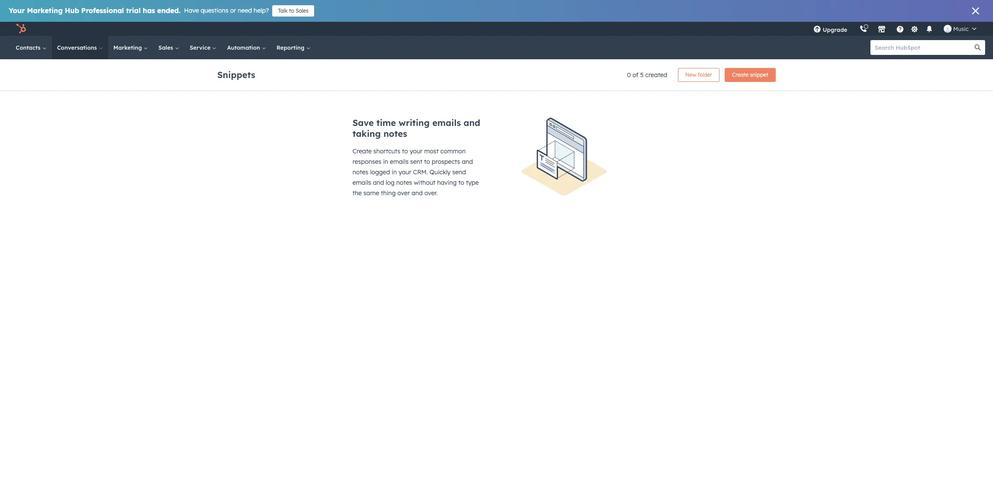 Task type: describe. For each thing, give the bounding box(es) containing it.
responses
[[353, 158, 382, 166]]

automation
[[227, 44, 262, 51]]

taking
[[353, 128, 381, 139]]

snippets
[[217, 69, 255, 80]]

folder
[[698, 72, 713, 78]]

reporting link
[[271, 36, 316, 59]]

conversations
[[57, 44, 99, 51]]

service
[[190, 44, 212, 51]]

upgrade
[[823, 26, 848, 33]]

having
[[437, 179, 457, 187]]

0 vertical spatial marketing
[[27, 6, 63, 15]]

automation link
[[222, 36, 271, 59]]

hub
[[65, 6, 79, 15]]

common
[[441, 148, 466, 155]]

service link
[[185, 36, 222, 59]]

professional
[[81, 6, 124, 15]]

over.
[[425, 189, 438, 197]]

0 vertical spatial your
[[410, 148, 423, 155]]

calling icon image
[[860, 25, 868, 33]]

log
[[386, 179, 395, 187]]

and up send
[[462, 158, 473, 166]]

contacts
[[16, 44, 42, 51]]

talk
[[278, 7, 288, 14]]

snippet
[[751, 72, 769, 78]]

or
[[230, 7, 236, 14]]

the
[[353, 189, 362, 197]]

over
[[398, 189, 410, 197]]

to right sent
[[424, 158, 430, 166]]

without
[[414, 179, 436, 187]]

new folder
[[686, 72, 713, 78]]

quickly
[[430, 169, 451, 176]]

to down send
[[459, 179, 465, 187]]

ended.
[[157, 6, 181, 15]]

save time writing emails and taking notes
[[353, 117, 481, 139]]

crm.
[[413, 169, 428, 176]]

0 of 5 created
[[627, 71, 668, 79]]

most
[[424, 148, 439, 155]]

create shortcuts to your most common responses in emails sent to prospects and notes logged in your crm. quickly send emails and log notes without having to type the same thing over and over.
[[353, 148, 479, 197]]

and inside save time writing emails and taking notes
[[464, 117, 481, 128]]

5
[[641, 71, 644, 79]]

hubspot image
[[16, 24, 26, 34]]

same
[[364, 189, 379, 197]]

settings image
[[911, 26, 919, 33]]

marketing link
[[108, 36, 153, 59]]

1 vertical spatial notes
[[353, 169, 369, 176]]

help?
[[254, 7, 269, 14]]

of
[[633, 71, 639, 79]]

search button
[[971, 40, 986, 55]]

sent
[[411, 158, 423, 166]]



Task type: vqa. For each thing, say whether or not it's contained in the screenshot.
Contacts Link
yes



Task type: locate. For each thing, give the bounding box(es) containing it.
time
[[377, 117, 396, 128]]

your up sent
[[410, 148, 423, 155]]

need
[[238, 7, 252, 14]]

1 horizontal spatial emails
[[390, 158, 409, 166]]

upgrade image
[[814, 26, 822, 34]]

new folder button
[[678, 68, 720, 82]]

1 horizontal spatial create
[[733, 72, 749, 78]]

your marketing hub professional trial has ended. have questions or need help?
[[9, 6, 269, 15]]

and down logged on the top of the page
[[373, 179, 384, 187]]

menu item
[[854, 22, 856, 36]]

1 vertical spatial emails
[[390, 158, 409, 166]]

sales
[[296, 7, 309, 14], [159, 44, 175, 51]]

settings link
[[910, 24, 921, 33]]

marketing
[[27, 6, 63, 15], [113, 44, 144, 51]]

notifications image
[[926, 26, 934, 34]]

create for create snippet
[[733, 72, 749, 78]]

1 vertical spatial marketing
[[113, 44, 144, 51]]

trial
[[126, 6, 141, 15]]

your down sent
[[399, 169, 412, 176]]

sales left service
[[159, 44, 175, 51]]

0 vertical spatial sales
[[296, 7, 309, 14]]

sales link
[[153, 36, 185, 59]]

notes
[[384, 128, 407, 139], [353, 169, 369, 176], [397, 179, 412, 187]]

emails up 'the'
[[353, 179, 371, 187]]

1 vertical spatial in
[[392, 169, 397, 176]]

and down without
[[412, 189, 423, 197]]

created
[[646, 71, 668, 79]]

0 horizontal spatial sales
[[159, 44, 175, 51]]

help button
[[893, 22, 908, 36]]

talk to sales
[[278, 7, 309, 14]]

close image
[[973, 7, 980, 14]]

talk to sales button
[[273, 5, 314, 17]]

contacts link
[[10, 36, 52, 59]]

sales inside talk to sales button
[[296, 7, 309, 14]]

sales right talk
[[296, 7, 309, 14]]

notes up shortcuts
[[384, 128, 407, 139]]

create for create shortcuts to your most common responses in emails sent to prospects and notes logged in your crm. quickly send emails and log notes without having to type the same thing over and over.
[[353, 148, 372, 155]]

0
[[627, 71, 631, 79]]

0 vertical spatial create
[[733, 72, 749, 78]]

search image
[[975, 45, 981, 51]]

emails inside save time writing emails and taking notes
[[433, 117, 461, 128]]

marketplaces button
[[873, 22, 891, 36]]

to right shortcuts
[[402, 148, 408, 155]]

have
[[184, 7, 199, 14]]

in
[[383, 158, 388, 166], [392, 169, 397, 176]]

marketplaces image
[[878, 26, 886, 34]]

your
[[9, 6, 25, 15]]

0 horizontal spatial emails
[[353, 179, 371, 187]]

1 horizontal spatial sales
[[296, 7, 309, 14]]

music
[[954, 25, 969, 32]]

snippets banner
[[217, 65, 776, 82]]

thing
[[381, 189, 396, 197]]

writing
[[399, 117, 430, 128]]

1 horizontal spatial marketing
[[113, 44, 144, 51]]

create left snippet
[[733, 72, 749, 78]]

greg robinson image
[[944, 25, 952, 33]]

0 horizontal spatial create
[[353, 148, 372, 155]]

shortcuts
[[374, 148, 401, 155]]

create snippet
[[733, 72, 769, 78]]

reporting
[[277, 44, 306, 51]]

emails down shortcuts
[[390, 158, 409, 166]]

marketing down trial
[[113, 44, 144, 51]]

emails up common
[[433, 117, 461, 128]]

send
[[453, 169, 466, 176]]

has
[[143, 6, 155, 15]]

to inside button
[[289, 7, 294, 14]]

notes up over
[[397, 179, 412, 187]]

0 vertical spatial emails
[[433, 117, 461, 128]]

menu containing music
[[808, 22, 983, 36]]

create
[[733, 72, 749, 78], [353, 148, 372, 155]]

create up "responses"
[[353, 148, 372, 155]]

new
[[686, 72, 697, 78]]

2 vertical spatial notes
[[397, 179, 412, 187]]

in down shortcuts
[[383, 158, 388, 166]]

to
[[289, 7, 294, 14], [402, 148, 408, 155], [424, 158, 430, 166], [459, 179, 465, 187]]

marketing left hub
[[27, 6, 63, 15]]

conversations link
[[52, 36, 108, 59]]

and
[[464, 117, 481, 128], [462, 158, 473, 166], [373, 179, 384, 187], [412, 189, 423, 197]]

and up common
[[464, 117, 481, 128]]

2 vertical spatial emails
[[353, 179, 371, 187]]

0 horizontal spatial marketing
[[27, 6, 63, 15]]

notes down "responses"
[[353, 169, 369, 176]]

create inside button
[[733, 72, 749, 78]]

menu
[[808, 22, 983, 36]]

help image
[[897, 26, 905, 34]]

1 vertical spatial sales
[[159, 44, 175, 51]]

1 vertical spatial create
[[353, 148, 372, 155]]

notifications button
[[922, 22, 937, 36]]

create snippet button
[[725, 68, 776, 82]]

logged
[[370, 169, 390, 176]]

music button
[[939, 22, 982, 36]]

1 vertical spatial your
[[399, 169, 412, 176]]

create inside create shortcuts to your most common responses in emails sent to prospects and notes logged in your crm. quickly send emails and log notes without having to type the same thing over and over.
[[353, 148, 372, 155]]

prospects
[[432, 158, 460, 166]]

in up log
[[392, 169, 397, 176]]

1 horizontal spatial in
[[392, 169, 397, 176]]

type
[[466, 179, 479, 187]]

questions
[[201, 7, 229, 14]]

save
[[353, 117, 374, 128]]

2 horizontal spatial emails
[[433, 117, 461, 128]]

0 vertical spatial in
[[383, 158, 388, 166]]

calling icon button
[[857, 23, 871, 34]]

emails
[[433, 117, 461, 128], [390, 158, 409, 166], [353, 179, 371, 187]]

your
[[410, 148, 423, 155], [399, 169, 412, 176]]

sales inside sales link
[[159, 44, 175, 51]]

0 vertical spatial notes
[[384, 128, 407, 139]]

0 horizontal spatial in
[[383, 158, 388, 166]]

to right talk
[[289, 7, 294, 14]]

hubspot link
[[10, 24, 33, 34]]

notes inside save time writing emails and taking notes
[[384, 128, 407, 139]]

Search HubSpot search field
[[871, 40, 978, 55]]



